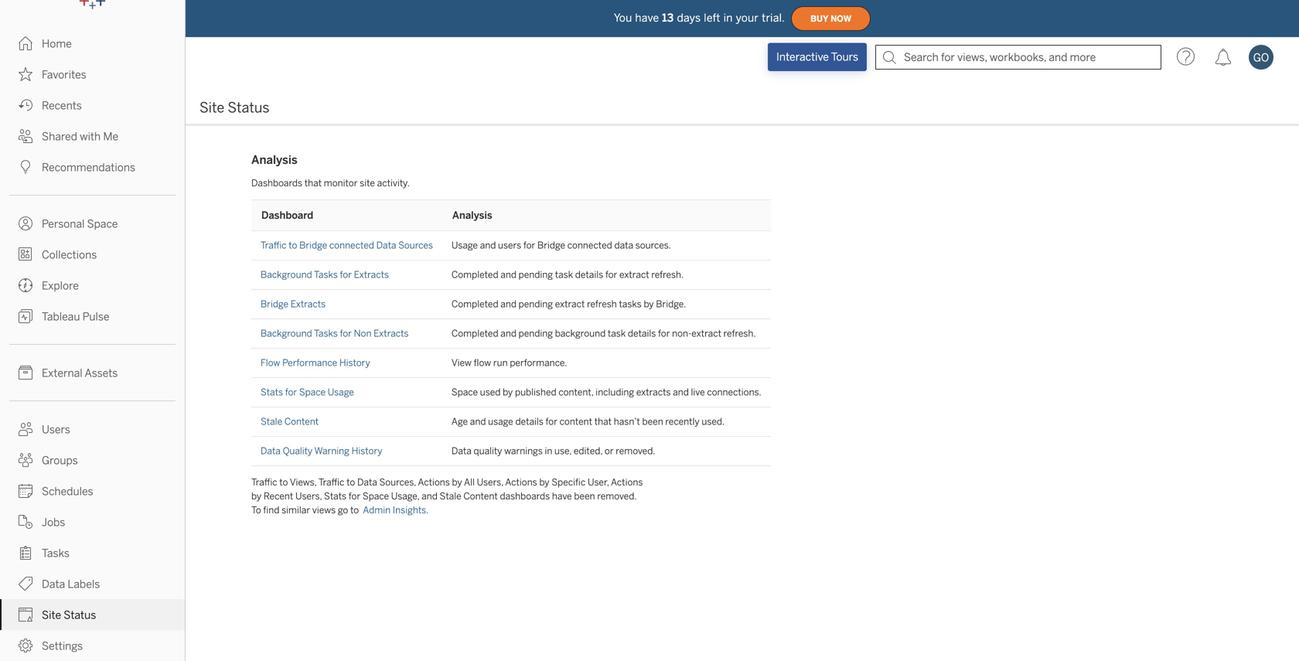 Task type: describe. For each thing, give the bounding box(es) containing it.
pending for task
[[519, 269, 553, 280]]

2 connected from the left
[[568, 240, 612, 251]]

space used by published content, including extracts and live connections.
[[452, 387, 762, 398]]

0 vertical spatial analysis
[[251, 153, 298, 167]]

bridge extracts
[[261, 299, 326, 310]]

bridge.
[[656, 299, 686, 310]]

completed and pending background task details for non-extract refresh.
[[452, 328, 756, 339]]

schedules link
[[0, 476, 185, 507]]

home link
[[0, 28, 185, 59]]

data inside 'traffic to views, traffic to data sources, actions by all users, actions by specific user, actions by recent users, stats for space usage, and stale content dashboards have been removed. to find similar views go to'
[[357, 477, 377, 488]]

status inside main navigation. press the up and down arrow keys to access links. element
[[64, 609, 96, 622]]

tableau pulse
[[42, 311, 109, 323]]

tasks
[[619, 299, 642, 310]]

age and usage details for content that hasn't been recently used.
[[452, 416, 725, 427]]

quality
[[283, 446, 313, 457]]

external assets
[[42, 367, 118, 380]]

jobs link
[[0, 507, 185, 538]]

stale inside 'traffic to views, traffic to data sources, actions by all users, actions by specific user, actions by recent users, stats for space usage, and stale content dashboards have been removed. to find similar views go to'
[[440, 491, 462, 502]]

stats for space usage
[[261, 387, 354, 398]]

1 vertical spatial extract
[[555, 299, 585, 310]]

site inside main navigation. press the up and down arrow keys to access links. element
[[42, 609, 61, 622]]

1 horizontal spatial have
[[635, 11, 659, 24]]

recently
[[666, 416, 700, 427]]

sources,
[[379, 477, 416, 488]]

recommendations
[[42, 161, 135, 174]]

favorites
[[42, 68, 86, 81]]

0 vertical spatial extract
[[620, 269, 649, 280]]

data labels link
[[0, 569, 185, 599]]

live
[[691, 387, 705, 398]]

external assets link
[[0, 357, 185, 388]]

collections link
[[0, 239, 185, 270]]

0 vertical spatial history
[[339, 357, 370, 369]]

and inside 'traffic to views, traffic to data sources, actions by all users, actions by specific user, actions by recent users, stats for space usage, and stale content dashboards have been removed. to find similar views go to'
[[422, 491, 438, 502]]

dashboards that monitor site activity.
[[251, 178, 410, 189]]

or
[[605, 446, 614, 457]]

site
[[360, 178, 375, 189]]

admin
[[363, 505, 391, 516]]

views,
[[290, 477, 317, 488]]

0 vertical spatial details
[[575, 269, 603, 280]]

0 vertical spatial users,
[[477, 477, 504, 488]]

background tasks for non extracts link
[[261, 328, 409, 339]]

data for data quality warnings in use, edited, or removed.
[[452, 446, 472, 457]]

usage
[[488, 416, 513, 427]]

data quality warnings in use, edited, or removed.
[[452, 446, 656, 457]]

find
[[263, 505, 280, 516]]

background for background tasks for extracts
[[261, 269, 312, 280]]

pending for background
[[519, 328, 553, 339]]

content
[[560, 416, 593, 427]]

recent
[[264, 491, 293, 502]]

pending for extract
[[519, 299, 553, 310]]

bridge extracts link
[[261, 299, 326, 310]]

groups link
[[0, 445, 185, 476]]

explore link
[[0, 270, 185, 301]]

refresh
[[587, 299, 617, 310]]

flow performance history
[[261, 357, 370, 369]]

1 horizontal spatial usage
[[452, 240, 478, 251]]

data for data labels
[[42, 578, 65, 591]]

to up go
[[347, 477, 355, 488]]

your
[[736, 11, 759, 24]]

Search for views, workbooks, and more text field
[[876, 45, 1162, 70]]

0 vertical spatial extracts
[[354, 269, 389, 280]]

users link
[[0, 414, 185, 445]]

collections
[[42, 249, 97, 261]]

1 horizontal spatial task
[[608, 328, 626, 339]]

settings
[[42, 640, 83, 653]]

traffic for traffic to views, traffic to data sources, actions by all users, actions by specific user, actions by recent users, stats for space usage, and stale content dashboards have been removed. to find similar views go to
[[251, 477, 277, 488]]

similar
[[282, 505, 310, 516]]

insights.
[[393, 505, 429, 516]]

admin insights.
[[363, 505, 429, 516]]

now
[[831, 14, 852, 23]]

warning
[[314, 446, 350, 457]]

by up to
[[251, 491, 262, 502]]

by left all
[[452, 477, 462, 488]]

to down dashboard
[[289, 240, 297, 251]]

activity.
[[377, 178, 410, 189]]

data quality warning history
[[261, 446, 383, 457]]

0 vertical spatial refresh.
[[652, 269, 684, 280]]

site status inside main navigation. press the up and down arrow keys to access links. element
[[42, 609, 96, 622]]

2 actions from the left
[[505, 477, 537, 488]]

background tasks for extracts link
[[261, 269, 389, 280]]

completed and pending extract refresh tasks by bridge.
[[452, 299, 686, 310]]

specific
[[552, 477, 586, 488]]

space down 'performance'
[[299, 387, 326, 398]]

recents link
[[0, 90, 185, 121]]

by right used
[[503, 387, 513, 398]]

buy now button
[[791, 6, 871, 31]]

groups
[[42, 454, 78, 467]]

shared with me link
[[0, 121, 185, 152]]

interactive tours
[[777, 51, 859, 63]]

tasks for extracts
[[314, 269, 338, 280]]

schedules
[[42, 485, 93, 498]]

completed for completed and pending task details for extract refresh.
[[452, 269, 499, 280]]

0 horizontal spatial stats
[[261, 387, 283, 398]]

personal space
[[42, 218, 118, 231]]

flow
[[261, 357, 280, 369]]

space inside main navigation. press the up and down arrow keys to access links. element
[[87, 218, 118, 231]]

content inside 'traffic to views, traffic to data sources, actions by all users, actions by specific user, actions by recent users, stats for space usage, and stale content dashboards have been removed. to find similar views go to'
[[464, 491, 498, 502]]

personal space link
[[0, 208, 185, 239]]

sources.
[[636, 240, 671, 251]]

background tasks for extracts
[[261, 269, 389, 280]]

published
[[515, 387, 557, 398]]

traffic to bridge connected data sources link
[[261, 240, 433, 251]]

1 connected from the left
[[329, 240, 374, 251]]

to up "recent"
[[279, 477, 288, 488]]

recommendations link
[[0, 152, 185, 183]]

with
[[80, 130, 101, 143]]

tasks link
[[0, 538, 185, 569]]

tableau pulse link
[[0, 301, 185, 332]]

run
[[493, 357, 508, 369]]

home
[[42, 38, 72, 50]]

and for completed and pending extract refresh tasks by bridge.
[[501, 299, 517, 310]]

traffic to views, traffic to data sources, actions by all users, actions by specific user, actions by recent users, stats for space usage, and stale content dashboards have been removed. to find similar views go to
[[251, 477, 643, 516]]

users
[[498, 240, 521, 251]]

0 vertical spatial task
[[555, 269, 573, 280]]

use,
[[555, 446, 572, 457]]



Task type: locate. For each thing, give the bounding box(es) containing it.
bridge up completed and pending task details for extract refresh.
[[538, 240, 565, 251]]

2 vertical spatial tasks
[[42, 547, 70, 560]]

1 vertical spatial been
[[574, 491, 595, 502]]

usage down "flow performance history"
[[328, 387, 354, 398]]

dashboards
[[251, 178, 302, 189]]

1 vertical spatial in
[[545, 446, 553, 457]]

all
[[464, 477, 475, 488]]

flow performance history link
[[261, 357, 370, 369]]

view
[[452, 357, 472, 369]]

tableau
[[42, 311, 80, 323]]

have down "specific"
[[552, 491, 572, 502]]

task down usage and users for bridge connected data sources.
[[555, 269, 573, 280]]

2 horizontal spatial extract
[[692, 328, 722, 339]]

have
[[635, 11, 659, 24], [552, 491, 572, 502]]

extract down completed and pending task details for extract refresh.
[[555, 299, 585, 310]]

1 vertical spatial details
[[628, 328, 656, 339]]

0 horizontal spatial users,
[[295, 491, 322, 502]]

user,
[[588, 477, 609, 488]]

2 vertical spatial details
[[515, 416, 544, 427]]

0 horizontal spatial status
[[64, 609, 96, 622]]

0 vertical spatial tasks
[[314, 269, 338, 280]]

assets
[[85, 367, 118, 380]]

you
[[614, 11, 632, 24]]

1 horizontal spatial details
[[575, 269, 603, 280]]

completed for completed and pending extract refresh tasks by bridge.
[[452, 299, 499, 310]]

traffic right views,
[[319, 477, 344, 488]]

history down the non
[[339, 357, 370, 369]]

1 horizontal spatial status
[[228, 99, 270, 116]]

task down tasks
[[608, 328, 626, 339]]

0 horizontal spatial connected
[[329, 240, 374, 251]]

0 vertical spatial background
[[261, 269, 312, 280]]

by
[[644, 299, 654, 310], [503, 387, 513, 398], [452, 477, 462, 488], [539, 477, 550, 488], [251, 491, 262, 502]]

stale content link
[[261, 416, 319, 427]]

1 horizontal spatial in
[[724, 11, 733, 24]]

data for data quality warning history
[[261, 446, 281, 457]]

and for completed and pending background task details for non-extract refresh.
[[501, 328, 517, 339]]

data inside data labels link
[[42, 578, 65, 591]]

actions up usage, in the left of the page
[[418, 477, 450, 488]]

2 vertical spatial extracts
[[374, 328, 409, 339]]

buy
[[811, 14, 829, 23]]

1 horizontal spatial connected
[[568, 240, 612, 251]]

users, right all
[[477, 477, 504, 488]]

1 horizontal spatial stale
[[440, 491, 462, 502]]

stale content
[[261, 416, 319, 427]]

1 horizontal spatial actions
[[505, 477, 537, 488]]

1 vertical spatial analysis
[[452, 209, 493, 221]]

background up bridge extracts 'link'
[[261, 269, 312, 280]]

have inside 'traffic to views, traffic to data sources, actions by all users, actions by specific user, actions by recent users, stats for space usage, and stale content dashboards have been removed. to find similar views go to'
[[552, 491, 572, 502]]

1 vertical spatial usage
[[328, 387, 354, 398]]

recents
[[42, 99, 82, 112]]

0 horizontal spatial site status
[[42, 609, 96, 622]]

and for usage and users for bridge connected data sources.
[[480, 240, 496, 251]]

stats
[[261, 387, 283, 398], [324, 491, 347, 502]]

that left monitor
[[305, 178, 322, 189]]

traffic for traffic to bridge connected data sources
[[261, 240, 287, 251]]

0 horizontal spatial task
[[555, 269, 573, 280]]

extracts right the non
[[374, 328, 409, 339]]

buy now
[[811, 14, 852, 23]]

view flow run performance.
[[452, 357, 567, 369]]

2 horizontal spatial bridge
[[538, 240, 565, 251]]

1 vertical spatial removed.
[[597, 491, 637, 502]]

traffic
[[261, 240, 287, 251], [251, 477, 277, 488], [319, 477, 344, 488]]

me
[[103, 130, 118, 143]]

favorites link
[[0, 59, 185, 90]]

connected left data
[[568, 240, 612, 251]]

1 horizontal spatial content
[[464, 491, 498, 502]]

actions up "dashboards"
[[505, 477, 537, 488]]

1 vertical spatial pending
[[519, 299, 553, 310]]

details up refresh
[[575, 269, 603, 280]]

1 vertical spatial content
[[464, 491, 498, 502]]

have left 13
[[635, 11, 659, 24]]

0 horizontal spatial content
[[285, 416, 319, 427]]

1 actions from the left
[[418, 477, 450, 488]]

extract up live
[[692, 328, 722, 339]]

0 horizontal spatial details
[[515, 416, 544, 427]]

traffic up "recent"
[[251, 477, 277, 488]]

non-
[[672, 328, 692, 339]]

history right warning
[[352, 446, 383, 457]]

extracts
[[354, 269, 389, 280], [291, 299, 326, 310], [374, 328, 409, 339]]

site status link
[[0, 599, 185, 630]]

content,
[[559, 387, 594, 398]]

removed. down user,
[[597, 491, 637, 502]]

stats up go
[[324, 491, 347, 502]]

been
[[642, 416, 663, 427], [574, 491, 595, 502]]

tasks down jobs in the bottom of the page
[[42, 547, 70, 560]]

1 vertical spatial have
[[552, 491, 572, 502]]

stale right usage, in the left of the page
[[440, 491, 462, 502]]

by right tasks
[[644, 299, 654, 310]]

1 horizontal spatial site
[[200, 99, 225, 116]]

0 horizontal spatial refresh.
[[652, 269, 684, 280]]

warnings
[[504, 446, 543, 457]]

main navigation. press the up and down arrow keys to access links. element
[[0, 28, 185, 661]]

extracts down background tasks for extracts
[[291, 299, 326, 310]]

0 vertical spatial usage
[[452, 240, 478, 251]]

0 vertical spatial in
[[724, 11, 733, 24]]

extracts
[[636, 387, 671, 398]]

age
[[452, 416, 468, 427]]

removed. inside 'traffic to views, traffic to data sources, actions by all users, actions by specific user, actions by recent users, stats for space usage, and stale content dashboards have been removed. to find similar views go to'
[[597, 491, 637, 502]]

external
[[42, 367, 83, 380]]

space up collections link
[[87, 218, 118, 231]]

1 vertical spatial site
[[42, 609, 61, 622]]

including
[[596, 387, 634, 398]]

extracts down traffic to bridge connected data sources
[[354, 269, 389, 280]]

users, down views,
[[295, 491, 322, 502]]

0 vertical spatial that
[[305, 178, 322, 189]]

traffic to bridge connected data sources
[[261, 240, 433, 251]]

1 vertical spatial history
[[352, 446, 383, 457]]

stats down flow
[[261, 387, 283, 398]]

users,
[[477, 477, 504, 488], [295, 491, 322, 502]]

completed for completed and pending background task details for non-extract refresh.
[[452, 328, 499, 339]]

1 vertical spatial refresh.
[[724, 328, 756, 339]]

usage left the users
[[452, 240, 478, 251]]

0 vertical spatial have
[[635, 11, 659, 24]]

0 horizontal spatial analysis
[[251, 153, 298, 167]]

space left used
[[452, 387, 478, 398]]

2 vertical spatial pending
[[519, 328, 553, 339]]

pending down usage and users for bridge connected data sources.
[[519, 269, 553, 280]]

background
[[555, 328, 606, 339]]

0 vertical spatial completed
[[452, 269, 499, 280]]

3 completed from the top
[[452, 328, 499, 339]]

settings link
[[0, 630, 185, 661]]

stale down stats for space usage link
[[261, 416, 282, 427]]

1 completed from the top
[[452, 269, 499, 280]]

0 horizontal spatial stale
[[261, 416, 282, 427]]

1 horizontal spatial bridge
[[299, 240, 327, 251]]

been down user,
[[574, 491, 595, 502]]

2 background from the top
[[261, 328, 312, 339]]

history
[[339, 357, 370, 369], [352, 446, 383, 457]]

been right hasn't
[[642, 416, 663, 427]]

2 completed from the top
[[452, 299, 499, 310]]

performance
[[282, 357, 337, 369]]

and for completed and pending task details for extract refresh.
[[501, 269, 517, 280]]

1 vertical spatial completed
[[452, 299, 499, 310]]

0 horizontal spatial have
[[552, 491, 572, 502]]

in left use,
[[545, 446, 553, 457]]

views
[[312, 505, 336, 516]]

bridge down background tasks for extracts
[[261, 299, 289, 310]]

0 horizontal spatial actions
[[418, 477, 450, 488]]

1 vertical spatial stats
[[324, 491, 347, 502]]

0 vertical spatial status
[[228, 99, 270, 116]]

go
[[338, 505, 348, 516]]

shared with me
[[42, 130, 118, 143]]

and
[[480, 240, 496, 251], [501, 269, 517, 280], [501, 299, 517, 310], [501, 328, 517, 339], [673, 387, 689, 398], [470, 416, 486, 427], [422, 491, 438, 502]]

1 horizontal spatial stats
[[324, 491, 347, 502]]

data
[[376, 240, 396, 251], [261, 446, 281, 457], [452, 446, 472, 457], [357, 477, 377, 488], [42, 578, 65, 591]]

1 vertical spatial site status
[[42, 609, 96, 622]]

0 vertical spatial content
[[285, 416, 319, 427]]

used.
[[702, 416, 725, 427]]

3 pending from the top
[[519, 328, 553, 339]]

traffic down dashboard
[[261, 240, 287, 251]]

refresh. up bridge.
[[652, 269, 684, 280]]

0 horizontal spatial extract
[[555, 299, 585, 310]]

for inside 'traffic to views, traffic to data sources, actions by all users, actions by specific user, actions by recent users, stats for space usage, and stale content dashboards have been removed. to find similar views go to'
[[349, 491, 361, 502]]

1 horizontal spatial users,
[[477, 477, 504, 488]]

dashboards
[[500, 491, 550, 502]]

0 vertical spatial site status
[[200, 99, 270, 116]]

connected up background tasks for extracts link
[[329, 240, 374, 251]]

to
[[289, 240, 297, 251], [279, 477, 288, 488], [347, 477, 355, 488], [350, 505, 359, 516]]

1 vertical spatial background
[[261, 328, 312, 339]]

usage
[[452, 240, 478, 251], [328, 387, 354, 398]]

0 vertical spatial removed.
[[616, 446, 656, 457]]

1 vertical spatial stale
[[440, 491, 462, 502]]

2 vertical spatial extract
[[692, 328, 722, 339]]

2 horizontal spatial actions
[[611, 477, 643, 488]]

1 vertical spatial users,
[[295, 491, 322, 502]]

details down tasks
[[628, 328, 656, 339]]

refresh.
[[652, 269, 684, 280], [724, 328, 756, 339]]

sources
[[399, 240, 433, 251]]

1 horizontal spatial refresh.
[[724, 328, 756, 339]]

1 horizontal spatial extract
[[620, 269, 649, 280]]

0 horizontal spatial bridge
[[261, 299, 289, 310]]

to right go
[[350, 505, 359, 516]]

1 horizontal spatial been
[[642, 416, 663, 427]]

1 pending from the top
[[519, 269, 553, 280]]

0 vertical spatial stats
[[261, 387, 283, 398]]

1 vertical spatial tasks
[[314, 328, 338, 339]]

been inside 'traffic to views, traffic to data sources, actions by all users, actions by specific user, actions by recent users, stats for space usage, and stale content dashboards have been removed. to find similar views go to'
[[574, 491, 595, 502]]

background down bridge extracts 'link'
[[261, 328, 312, 339]]

13
[[662, 11, 674, 24]]

labels
[[68, 578, 100, 591]]

analysis
[[251, 153, 298, 167], [452, 209, 493, 221]]

1 horizontal spatial site status
[[200, 99, 270, 116]]

pending down completed and pending task details for extract refresh.
[[519, 299, 553, 310]]

2 pending from the top
[[519, 299, 553, 310]]

bridge up background tasks for extracts
[[299, 240, 327, 251]]

content up quality
[[285, 416, 319, 427]]

2 horizontal spatial details
[[628, 328, 656, 339]]

removed.
[[616, 446, 656, 457], [597, 491, 637, 502]]

0 horizontal spatial been
[[574, 491, 595, 502]]

0 vertical spatial pending
[[519, 269, 553, 280]]

1 vertical spatial extracts
[[291, 299, 326, 310]]

admin insights. link
[[363, 505, 429, 516]]

details right usage
[[515, 416, 544, 427]]

tasks down traffic to bridge connected data sources "link"
[[314, 269, 338, 280]]

extract up tasks
[[620, 269, 649, 280]]

removed. right or at the left bottom of page
[[616, 446, 656, 457]]

pending up "performance." on the left bottom of page
[[519, 328, 553, 339]]

stale
[[261, 416, 282, 427], [440, 491, 462, 502]]

connected
[[329, 240, 374, 251], [568, 240, 612, 251]]

connections.
[[707, 387, 762, 398]]

and for age and usage details for content that hasn't been recently used.
[[470, 416, 486, 427]]

1 vertical spatial that
[[595, 416, 612, 427]]

refresh. right "non-"
[[724, 328, 756, 339]]

content down all
[[464, 491, 498, 502]]

tasks up "flow performance history"
[[314, 328, 338, 339]]

pulse
[[82, 311, 109, 323]]

days
[[677, 11, 701, 24]]

site
[[200, 99, 225, 116], [42, 609, 61, 622]]

tasks inside main navigation. press the up and down arrow keys to access links. element
[[42, 547, 70, 560]]

3 actions from the left
[[611, 477, 643, 488]]

you have 13 days left in your trial.
[[614, 11, 785, 24]]

0 vertical spatial been
[[642, 416, 663, 427]]

1 horizontal spatial analysis
[[452, 209, 493, 221]]

interactive
[[777, 51, 829, 63]]

0 horizontal spatial in
[[545, 446, 553, 457]]

0 vertical spatial site
[[200, 99, 225, 116]]

2 vertical spatial completed
[[452, 328, 499, 339]]

0 horizontal spatial that
[[305, 178, 322, 189]]

space up admin
[[363, 491, 389, 502]]

tasks for non
[[314, 328, 338, 339]]

extract
[[620, 269, 649, 280], [555, 299, 585, 310], [692, 328, 722, 339]]

space inside 'traffic to views, traffic to data sources, actions by all users, actions by specific user, actions by recent users, stats for space usage, and stale content dashboards have been removed. to find similar views go to'
[[363, 491, 389, 502]]

details
[[575, 269, 603, 280], [628, 328, 656, 339], [515, 416, 544, 427]]

completed
[[452, 269, 499, 280], [452, 299, 499, 310], [452, 328, 499, 339]]

monitor
[[324, 178, 358, 189]]

content
[[285, 416, 319, 427], [464, 491, 498, 502]]

1 horizontal spatial that
[[595, 416, 612, 427]]

stats for space usage link
[[261, 387, 354, 398]]

by up "dashboards"
[[539, 477, 550, 488]]

for
[[524, 240, 535, 251], [340, 269, 352, 280], [606, 269, 617, 280], [340, 328, 352, 339], [658, 328, 670, 339], [285, 387, 297, 398], [546, 416, 558, 427], [349, 491, 361, 502]]

background for background tasks for non extracts
[[261, 328, 312, 339]]

1 vertical spatial status
[[64, 609, 96, 622]]

shared
[[42, 130, 77, 143]]

that left hasn't
[[595, 416, 612, 427]]

actions right user,
[[611, 477, 643, 488]]

0 horizontal spatial usage
[[328, 387, 354, 398]]

0 horizontal spatial site
[[42, 609, 61, 622]]

usage,
[[391, 491, 420, 502]]

in right left
[[724, 11, 733, 24]]

1 vertical spatial task
[[608, 328, 626, 339]]

1 background from the top
[[261, 269, 312, 280]]

stats inside 'traffic to views, traffic to data sources, actions by all users, actions by specific user, actions by recent users, stats for space usage, and stale content dashboards have been removed. to find similar views go to'
[[324, 491, 347, 502]]

0 vertical spatial stale
[[261, 416, 282, 427]]



Task type: vqa. For each thing, say whether or not it's contained in the screenshot.
grid containing Funky Town
no



